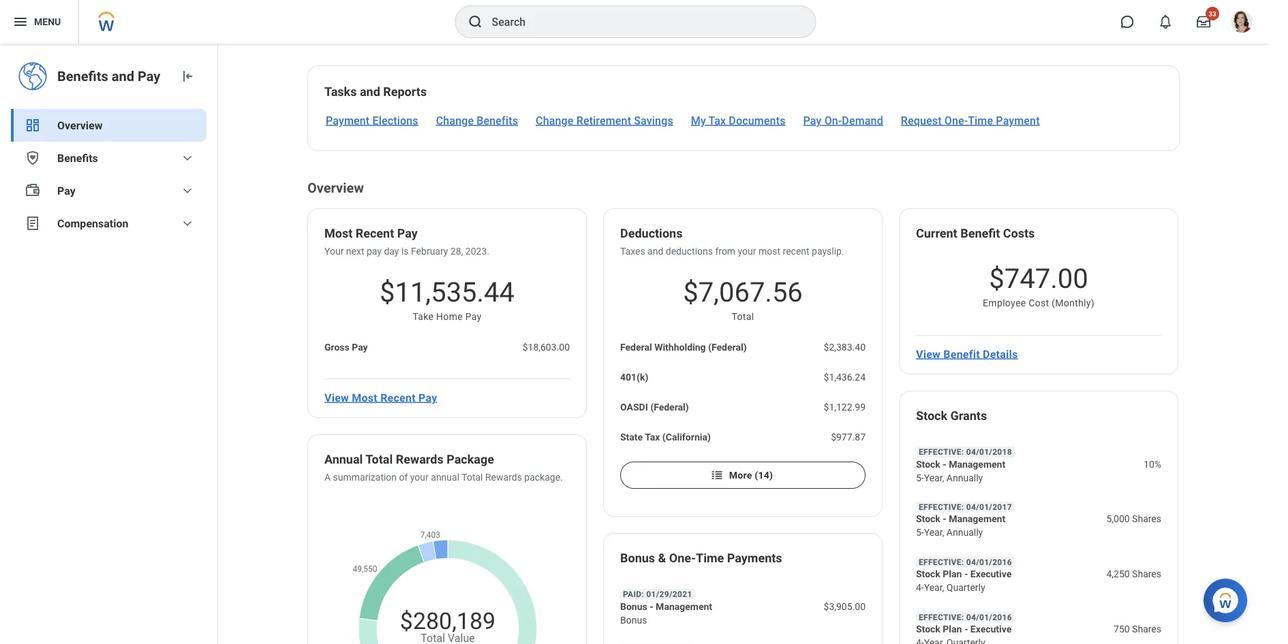 Task type: vqa. For each thing, say whether or not it's contained in the screenshot.
star image associated with Review Employee Contracts: Lena Jung - Apprentice Office Management on 08/08/2023
no



Task type: describe. For each thing, give the bounding box(es) containing it.
(monthly)
[[1052, 298, 1095, 309]]

$18,603.00
[[523, 342, 570, 353]]

pay on-demand link
[[802, 112, 885, 129]]

retirement
[[576, 114, 631, 127]]

your
[[324, 246, 344, 257]]

year, for 5,000 shares
[[924, 528, 944, 539]]

effective: 04/01/2017
[[919, 503, 1012, 512]]

stock - management 5-year, annually for 10%
[[916, 459, 1006, 484]]

0 horizontal spatial time
[[696, 552, 724, 566]]

33
[[1209, 10, 1217, 18]]

shares for 4,250 shares
[[1132, 569, 1161, 580]]

- for 5,000 shares
[[943, 514, 947, 525]]

stock for 10%
[[916, 459, 941, 470]]

view most recent pay
[[324, 392, 437, 405]]

recent inside the "most recent pay your next pay day is february 28, 2023."
[[356, 227, 394, 241]]

employee
[[983, 298, 1026, 309]]

plan for stock plan - executive
[[943, 624, 962, 635]]

5- for 5,000 shares
[[916, 528, 924, 539]]

benefit for current
[[961, 227, 1000, 241]]

package.
[[524, 472, 563, 483]]

pay inside button
[[419, 392, 437, 405]]

effective: 04/01/2016 for 750 shares
[[919, 613, 1012, 623]]

most inside the "most recent pay your next pay day is february 28, 2023."
[[324, 227, 353, 241]]

cost
[[1029, 298, 1049, 309]]

- for $3,905.00
[[650, 601, 653, 613]]

33 button
[[1189, 7, 1219, 37]]

change retirement savings link
[[534, 112, 675, 129]]

benefit for view
[[944, 348, 980, 361]]

$11,535.44 take home pay
[[380, 276, 515, 323]]

28,
[[450, 246, 463, 257]]

750 shares
[[1114, 624, 1161, 635]]

bonus & one-time payments
[[620, 552, 782, 566]]

management for stock grants
[[949, 459, 1006, 470]]

1 effective: from the top
[[919, 448, 964, 457]]

1 vertical spatial one-
[[669, 552, 696, 566]]

$3,905.00
[[824, 601, 866, 613]]

management for bonus & one-time payments
[[656, 601, 712, 613]]

menu button
[[0, 0, 79, 44]]

withholding
[[654, 342, 706, 353]]

dashboard image
[[25, 117, 41, 134]]

and for tasks
[[360, 85, 380, 99]]

(california)
[[662, 432, 711, 443]]

more (14) button
[[620, 462, 866, 489]]

effective: for 750
[[919, 613, 964, 623]]

1 horizontal spatial total
[[462, 472, 483, 483]]

total for annual
[[366, 453, 393, 467]]

change benefits link
[[435, 112, 519, 129]]

year, inside "stock plan - executive 4-year, quarterly"
[[924, 583, 944, 594]]

2023.
[[465, 246, 489, 257]]

of
[[399, 472, 408, 483]]

next
[[346, 246, 364, 257]]

view for view most recent pay
[[324, 392, 349, 405]]

pay inside the "most recent pay your next pay day is february 28, 2023."
[[397, 227, 418, 241]]

shares for 5,000 shares
[[1132, 514, 1161, 525]]

deductions
[[620, 227, 683, 241]]

0 vertical spatial one-
[[945, 114, 968, 127]]

pay inside dropdown button
[[57, 184, 75, 197]]

- inside "stock plan - executive 4-year, quarterly"
[[964, 569, 968, 580]]

bonus for bonus - management bonus
[[620, 601, 647, 613]]

0 horizontal spatial rewards
[[396, 453, 444, 467]]

5- for 10%
[[916, 473, 924, 484]]

costs
[[1003, 227, 1035, 241]]

chevron down small image for compensation
[[179, 215, 196, 232]]

on-
[[825, 114, 842, 127]]

4,250 shares
[[1107, 569, 1161, 580]]

stock for 4,250 shares
[[916, 569, 941, 580]]

pay button
[[11, 174, 207, 207]]

transformation import image
[[179, 68, 196, 85]]

request one-time payment
[[901, 114, 1040, 127]]

750
[[1114, 624, 1130, 635]]

payments
[[727, 552, 782, 566]]

oasdi (federal)
[[620, 402, 689, 413]]

$747.00 employee cost (monthly)
[[983, 263, 1095, 309]]

more
[[729, 470, 752, 481]]

pay
[[367, 246, 382, 257]]

4-
[[916, 583, 924, 594]]

year, for 10%
[[924, 473, 944, 484]]

$747.00
[[989, 263, 1088, 295]]

payment elections link
[[324, 112, 420, 129]]

payment inside request one-time payment link
[[996, 114, 1040, 127]]

is
[[401, 246, 409, 257]]

executive for stock plan - executive
[[970, 624, 1012, 635]]

$1,122.99
[[824, 402, 866, 413]]

profile logan mcneil image
[[1231, 11, 1253, 35]]

gross pay
[[324, 342, 368, 353]]

1 stock from the top
[[916, 409, 948, 424]]

stock - management 5-year, annually for 5,000 shares
[[916, 514, 1006, 539]]

pay inside $11,535.44 take home pay
[[465, 312, 482, 323]]

details
[[983, 348, 1018, 361]]

&
[[658, 552, 666, 566]]

tax for my
[[709, 114, 726, 127]]

reports
[[383, 85, 427, 99]]

effective: 04/01/2016 for 4,250 shares
[[919, 558, 1012, 567]]

effective: 04/01/2018
[[919, 448, 1012, 457]]

elections
[[372, 114, 418, 127]]

annually for 5,000 shares
[[947, 528, 983, 539]]

deductions taxes and deductions from your most recent payslip.
[[620, 227, 844, 257]]

$977.87
[[831, 432, 866, 443]]

$1,436.24
[[824, 372, 866, 383]]

inbox large image
[[1197, 15, 1211, 29]]

04/01/2016 for 4,250 shares
[[966, 558, 1012, 567]]

most recent pay your next pay day is february 28, 2023.
[[324, 227, 489, 257]]

stock plan - executive 4-year, quarterly
[[916, 569, 1012, 594]]

paid:
[[623, 590, 644, 600]]

benefits and pay element
[[57, 67, 168, 86]]

view most recent pay button
[[319, 384, 443, 412]]

payment elections
[[326, 114, 418, 127]]

state
[[620, 432, 643, 443]]

recent inside view most recent pay button
[[380, 392, 416, 405]]

federal
[[620, 342, 652, 353]]

0 horizontal spatial (federal)
[[650, 402, 689, 413]]

february
[[411, 246, 448, 257]]

shares for 750 shares
[[1132, 624, 1161, 635]]

effective: for 4,250
[[919, 558, 964, 567]]

executive for stock plan - executive 4-year, quarterly
[[970, 569, 1012, 580]]

deductions
[[666, 246, 713, 257]]

list view image
[[710, 469, 724, 483]]

- down quarterly
[[964, 624, 968, 635]]

3 bonus from the top
[[620, 615, 647, 626]]

benefits for benefits and pay
[[57, 68, 108, 84]]

taxes and deductions from your most recent payslip. element
[[620, 245, 844, 258]]

request one-time payment link
[[900, 112, 1041, 129]]

4,250
[[1107, 569, 1130, 580]]

Search Workday  search field
[[492, 7, 788, 37]]

package
[[447, 453, 494, 467]]

$7,067.56 total
[[683, 276, 803, 323]]

1 horizontal spatial overview
[[307, 180, 364, 196]]

more (14)
[[729, 470, 773, 481]]

task pay image
[[25, 183, 41, 199]]

federal withholding (federal)
[[620, 342, 747, 353]]



Task type: locate. For each thing, give the bounding box(es) containing it.
2 year, from the top
[[924, 528, 944, 539]]

0 vertical spatial benefits
[[57, 68, 108, 84]]

0 vertical spatial bonus
[[620, 552, 655, 566]]

stock up 4-
[[916, 569, 941, 580]]

overview
[[57, 119, 103, 132], [307, 180, 364, 196]]

2 payment from the left
[[996, 114, 1040, 127]]

year, down effective: 04/01/2017
[[924, 528, 944, 539]]

1 vertical spatial bonus
[[620, 601, 647, 613]]

effective: up "stock plan - executive 4-year, quarterly"
[[919, 558, 964, 567]]

0 vertical spatial benefit
[[961, 227, 1000, 241]]

compensation button
[[11, 207, 207, 240]]

time right request
[[968, 114, 993, 127]]

effective: for 5,000
[[919, 503, 964, 512]]

1 horizontal spatial tax
[[709, 114, 726, 127]]

3 stock from the top
[[916, 514, 941, 525]]

annual
[[324, 453, 363, 467]]

chevron down small image inside compensation dropdown button
[[179, 215, 196, 232]]

tax right my
[[709, 114, 726, 127]]

one-
[[945, 114, 968, 127], [669, 552, 696, 566]]

2 stock from the top
[[916, 459, 941, 470]]

benefits inside dropdown button
[[57, 152, 98, 165]]

management down effective: 04/01/2017
[[949, 514, 1006, 525]]

0 horizontal spatial one-
[[669, 552, 696, 566]]

effective: down the stock grants element
[[919, 448, 964, 457]]

1 change from the left
[[436, 114, 474, 127]]

stock down effective: 04/01/2018
[[916, 459, 941, 470]]

2 vertical spatial and
[[648, 246, 663, 257]]

1 vertical spatial year,
[[924, 528, 944, 539]]

effective: 04/01/2016
[[919, 558, 1012, 567], [919, 613, 1012, 623]]

2 bonus from the top
[[620, 601, 647, 613]]

benefit left details
[[944, 348, 980, 361]]

plan for stock plan - executive 4-year, quarterly
[[943, 569, 962, 580]]

0 vertical spatial overview
[[57, 119, 103, 132]]

overview up 'most recent pay' element
[[307, 180, 364, 196]]

take
[[413, 312, 434, 323]]

stock - management 5-year, annually down effective: 04/01/2018
[[916, 459, 1006, 484]]

04/01/2017
[[966, 503, 1012, 512]]

2 change from the left
[[536, 114, 574, 127]]

0 vertical spatial effective: 04/01/2016
[[919, 558, 1012, 567]]

executive down quarterly
[[970, 624, 1012, 635]]

5 stock from the top
[[916, 624, 941, 635]]

pay left on-
[[803, 114, 822, 127]]

overview link
[[11, 109, 207, 142]]

recent up pay on the left top
[[356, 227, 394, 241]]

effective: up stock plan - executive
[[919, 613, 964, 623]]

tasks
[[324, 85, 357, 99]]

most recent pay element
[[324, 226, 418, 245]]

tax right state
[[645, 432, 660, 443]]

0 vertical spatial and
[[112, 68, 134, 84]]

day
[[384, 246, 399, 257]]

1 plan from the top
[[943, 569, 962, 580]]

overview inside navigation pane region
[[57, 119, 103, 132]]

year, left quarterly
[[924, 583, 944, 594]]

current
[[916, 227, 957, 241]]

pay right task pay image on the top of the page
[[57, 184, 75, 197]]

management down effective: 04/01/2018
[[949, 459, 1006, 470]]

payment inside payment elections link
[[326, 114, 370, 127]]

0 vertical spatial time
[[968, 114, 993, 127]]

tax
[[709, 114, 726, 127], [645, 432, 660, 443]]

total inside $7,067.56 total
[[732, 312, 754, 323]]

- up quarterly
[[964, 569, 968, 580]]

oasdi
[[620, 402, 648, 413]]

your right of
[[410, 472, 429, 483]]

1 vertical spatial stock - management 5-year, annually
[[916, 514, 1006, 539]]

tasks and reports
[[324, 85, 427, 99]]

1 vertical spatial shares
[[1132, 569, 1161, 580]]

from
[[715, 246, 736, 257]]

1 vertical spatial executive
[[970, 624, 1012, 635]]

1 vertical spatial 04/01/2016
[[966, 613, 1012, 623]]

benefit left costs
[[961, 227, 1000, 241]]

1 year, from the top
[[924, 473, 944, 484]]

2 effective: from the top
[[919, 503, 964, 512]]

one- right the &
[[669, 552, 696, 566]]

savings
[[634, 114, 673, 127]]

tax for state
[[645, 432, 660, 443]]

2 plan from the top
[[943, 624, 962, 635]]

1 horizontal spatial rewards
[[485, 472, 522, 483]]

1 vertical spatial effective: 04/01/2016
[[919, 613, 1012, 623]]

$11,535.44
[[380, 276, 515, 308]]

0 vertical spatial chevron down small image
[[179, 183, 196, 199]]

compensation
[[57, 217, 128, 230]]

0 vertical spatial management
[[949, 459, 1006, 470]]

change for change benefits
[[436, 114, 474, 127]]

stock inside "stock plan - executive 4-year, quarterly"
[[916, 569, 941, 580]]

3 effective: from the top
[[919, 558, 964, 567]]

list containing payment elections
[[308, 102, 1163, 129]]

and
[[112, 68, 134, 84], [360, 85, 380, 99], [648, 246, 663, 257]]

payment
[[326, 114, 370, 127], [996, 114, 1040, 127]]

0 vertical spatial (federal)
[[708, 342, 747, 353]]

shares right 4,250
[[1132, 569, 1161, 580]]

2 vertical spatial total
[[462, 472, 483, 483]]

total for $7,067.56
[[732, 312, 754, 323]]

04/01/2016 for 750 shares
[[966, 613, 1012, 623]]

stock plan - executive
[[916, 624, 1012, 635]]

1 vertical spatial your
[[410, 472, 429, 483]]

1 vertical spatial (federal)
[[650, 402, 689, 413]]

2 5- from the top
[[916, 528, 924, 539]]

view benefit details
[[916, 348, 1018, 361]]

1 vertical spatial benefits
[[477, 114, 518, 127]]

annual
[[431, 472, 459, 483]]

0 horizontal spatial payment
[[326, 114, 370, 127]]

documents
[[729, 114, 786, 127]]

1 vertical spatial and
[[360, 85, 380, 99]]

summarization
[[333, 472, 397, 483]]

and up payment elections
[[360, 85, 380, 99]]

and for benefits
[[112, 68, 134, 84]]

taxes
[[620, 246, 645, 257]]

0 vertical spatial tax
[[709, 114, 726, 127]]

year, down effective: 04/01/2018
[[924, 473, 944, 484]]

0 horizontal spatial tax
[[645, 432, 660, 443]]

my tax documents
[[691, 114, 786, 127]]

1 vertical spatial tax
[[645, 432, 660, 443]]

10%
[[1144, 459, 1161, 470]]

stock down 4-
[[916, 624, 941, 635]]

benefits and pay
[[57, 68, 160, 84]]

view
[[916, 348, 941, 361], [324, 392, 349, 405]]

most down gross pay
[[352, 392, 378, 405]]

your right from
[[738, 246, 756, 257]]

benefits button
[[11, 142, 207, 174]]

1 horizontal spatial one-
[[945, 114, 968, 127]]

and down deductions element
[[648, 246, 663, 257]]

view for view benefit details
[[916, 348, 941, 361]]

(federal) up state tax (california)
[[650, 402, 689, 413]]

0 vertical spatial rewards
[[396, 453, 444, 467]]

1 vertical spatial rewards
[[485, 472, 522, 483]]

1 horizontal spatial payment
[[996, 114, 1040, 127]]

search image
[[467, 14, 484, 30]]

1 chevron down small image from the top
[[179, 183, 196, 199]]

rewards down package
[[485, 472, 522, 483]]

total up summarization
[[366, 453, 393, 467]]

management inside bonus - management bonus
[[656, 601, 712, 613]]

my tax documents link
[[690, 112, 787, 129]]

1 horizontal spatial your
[[738, 246, 756, 257]]

current benefit costs element
[[916, 226, 1035, 245]]

stock - management 5-year, annually down effective: 04/01/2017
[[916, 514, 1006, 539]]

most
[[759, 246, 781, 257]]

stock left the grants
[[916, 409, 948, 424]]

overview up benefits dropdown button
[[57, 119, 103, 132]]

view down "gross"
[[324, 392, 349, 405]]

your inside deductions taxes and deductions from your most recent payslip.
[[738, 246, 756, 257]]

1 horizontal spatial (federal)
[[708, 342, 747, 353]]

2 shares from the top
[[1132, 569, 1161, 580]]

change for change retirement savings
[[536, 114, 574, 127]]

3 year, from the top
[[924, 583, 944, 594]]

stock grants element
[[916, 408, 987, 427]]

annual total rewards package a summarization of your annual total rewards package.
[[324, 453, 563, 483]]

gross
[[324, 342, 349, 353]]

0 vertical spatial executive
[[970, 569, 1012, 580]]

pay
[[138, 68, 160, 84], [803, 114, 822, 127], [57, 184, 75, 197], [397, 227, 418, 241], [465, 312, 482, 323], [352, 342, 368, 353], [419, 392, 437, 405]]

bonus
[[620, 552, 655, 566], [620, 601, 647, 613], [620, 615, 647, 626]]

4 stock from the top
[[916, 569, 941, 580]]

- down effective: 04/01/2018
[[943, 459, 947, 470]]

effective: 04/01/2016 up stock plan - executive
[[919, 613, 1012, 623]]

stock - management 5-year, annually
[[916, 459, 1006, 484], [916, 514, 1006, 539]]

annually down effective: 04/01/2017
[[947, 528, 983, 539]]

01/29/2021
[[646, 590, 692, 600]]

executive up quarterly
[[970, 569, 1012, 580]]

(federal)
[[708, 342, 747, 353], [650, 402, 689, 413]]

effective:
[[919, 448, 964, 457], [919, 503, 964, 512], [919, 558, 964, 567], [919, 613, 964, 623]]

payslip.
[[812, 246, 844, 257]]

1 5- from the top
[[916, 473, 924, 484]]

1 vertical spatial overview
[[307, 180, 364, 196]]

2 04/01/2016 from the top
[[966, 613, 1012, 623]]

1 shares from the top
[[1132, 514, 1161, 525]]

justify image
[[12, 14, 29, 30]]

1 annually from the top
[[947, 473, 983, 484]]

chevron down small image
[[179, 183, 196, 199], [179, 215, 196, 232]]

my
[[691, 114, 706, 127]]

0 vertical spatial most
[[324, 227, 353, 241]]

change
[[436, 114, 474, 127], [536, 114, 574, 127]]

change left retirement
[[536, 114, 574, 127]]

1 effective: 04/01/2016 from the top
[[919, 558, 1012, 567]]

your inside annual total rewards package a summarization of your annual total rewards package.
[[410, 472, 429, 483]]

view up stock grants
[[916, 348, 941, 361]]

rewards
[[396, 453, 444, 467], [485, 472, 522, 483]]

0 vertical spatial recent
[[356, 227, 394, 241]]

$2,383.40
[[824, 342, 866, 353]]

pay right "gross"
[[352, 342, 368, 353]]

annually down effective: 04/01/2018
[[947, 473, 983, 484]]

(14)
[[755, 470, 773, 481]]

2 stock - management 5-year, annually from the top
[[916, 514, 1006, 539]]

a summarization of your annual total rewards package. element
[[324, 471, 563, 485]]

5- down effective: 04/01/2018
[[916, 473, 924, 484]]

1 vertical spatial view
[[324, 392, 349, 405]]

3 shares from the top
[[1132, 624, 1161, 635]]

1 bonus from the top
[[620, 552, 655, 566]]

0 vertical spatial plan
[[943, 569, 962, 580]]

0 horizontal spatial your
[[410, 472, 429, 483]]

1 vertical spatial most
[[352, 392, 378, 405]]

401(k)
[[620, 372, 649, 383]]

2 vertical spatial benefits
[[57, 152, 98, 165]]

benefit
[[961, 227, 1000, 241], [944, 348, 980, 361]]

2 vertical spatial year,
[[924, 583, 944, 594]]

plan inside "stock plan - executive 4-year, quarterly"
[[943, 569, 962, 580]]

annually for 10%
[[947, 473, 983, 484]]

0 horizontal spatial and
[[112, 68, 134, 84]]

0 horizontal spatial view
[[324, 392, 349, 405]]

- for 10%
[[943, 459, 947, 470]]

5,000 shares
[[1107, 514, 1161, 525]]

navigation pane region
[[0, 44, 218, 645]]

annual total rewards package element
[[324, 452, 494, 471]]

one- right request
[[945, 114, 968, 127]]

change right "elections"
[[436, 114, 474, 127]]

total
[[732, 312, 754, 323], [366, 453, 393, 467], [462, 472, 483, 483]]

2 vertical spatial bonus
[[620, 615, 647, 626]]

benefits
[[57, 68, 108, 84], [477, 114, 518, 127], [57, 152, 98, 165]]

5- down effective: 04/01/2017
[[916, 528, 924, 539]]

management down 01/29/2021
[[656, 601, 712, 613]]

stock down effective: 04/01/2017
[[916, 514, 941, 525]]

most inside button
[[352, 392, 378, 405]]

shares right '5,000'
[[1132, 514, 1161, 525]]

home
[[436, 312, 463, 323]]

0 vertical spatial stock - management 5-year, annually
[[916, 459, 1006, 484]]

deductions element
[[620, 226, 683, 245]]

1 executive from the top
[[970, 569, 1012, 580]]

benefits image
[[25, 150, 41, 166]]

management
[[949, 459, 1006, 470], [949, 514, 1006, 525], [656, 601, 712, 613]]

- down effective: 04/01/2017
[[943, 514, 947, 525]]

2 annually from the top
[[947, 528, 983, 539]]

0 vertical spatial your
[[738, 246, 756, 257]]

0 vertical spatial 5-
[[916, 473, 924, 484]]

total down package
[[462, 472, 483, 483]]

a
[[324, 472, 331, 483]]

1 vertical spatial benefit
[[944, 348, 980, 361]]

your next pay day is february 28, 2023. element
[[324, 245, 489, 258]]

- down paid: 01/29/2021 at the bottom
[[650, 601, 653, 613]]

2 executive from the top
[[970, 624, 1012, 635]]

most
[[324, 227, 353, 241], [352, 392, 378, 405]]

1 horizontal spatial view
[[916, 348, 941, 361]]

change benefits
[[436, 114, 518, 127]]

and inside deductions taxes and deductions from your most recent payslip.
[[648, 246, 663, 257]]

state tax (california)
[[620, 432, 711, 443]]

0 horizontal spatial change
[[436, 114, 474, 127]]

recent
[[783, 246, 810, 257]]

- inside bonus - management bonus
[[650, 601, 653, 613]]

and inside navigation pane region
[[112, 68, 134, 84]]

rewards up of
[[396, 453, 444, 467]]

5,000
[[1107, 514, 1130, 525]]

paid: 01/29/2021
[[623, 590, 692, 600]]

most up your
[[324, 227, 353, 241]]

2 horizontal spatial total
[[732, 312, 754, 323]]

quarterly
[[947, 583, 985, 594]]

0 vertical spatial annually
[[947, 473, 983, 484]]

pay up annual total rewards package element
[[419, 392, 437, 405]]

grants
[[951, 409, 987, 424]]

pay up is
[[397, 227, 418, 241]]

chevron down small image
[[179, 150, 196, 166]]

0 vertical spatial shares
[[1132, 514, 1161, 525]]

bonus & one-time payments element
[[620, 551, 782, 570]]

1 stock - management 5-year, annually from the top
[[916, 459, 1006, 484]]

benefits for benefits
[[57, 152, 98, 165]]

recent up annual total rewards package element
[[380, 392, 416, 405]]

04/01/2016 up "stock plan - executive 4-year, quarterly"
[[966, 558, 1012, 567]]

list
[[308, 102, 1163, 129]]

2 chevron down small image from the top
[[179, 215, 196, 232]]

bonus - management bonus
[[620, 601, 712, 626]]

pay left transformation import icon
[[138, 68, 160, 84]]

0 vertical spatial year,
[[924, 473, 944, 484]]

4 effective: from the top
[[919, 613, 964, 623]]

plan up quarterly
[[943, 569, 962, 580]]

your
[[738, 246, 756, 257], [410, 472, 429, 483]]

chevron down small image for pay
[[179, 183, 196, 199]]

menu
[[34, 16, 61, 27]]

stock for 5,000 shares
[[916, 514, 941, 525]]

plan down quarterly
[[943, 624, 962, 635]]

1 vertical spatial total
[[366, 453, 393, 467]]

benefit inside button
[[944, 348, 980, 361]]

bonus for bonus & one-time payments
[[620, 552, 655, 566]]

1 04/01/2016 from the top
[[966, 558, 1012, 567]]

and up overview link
[[112, 68, 134, 84]]

view benefit details button
[[911, 341, 1023, 368]]

04/01/2016 up stock plan - executive
[[966, 613, 1012, 623]]

1 vertical spatial chevron down small image
[[179, 215, 196, 232]]

year,
[[924, 473, 944, 484], [924, 528, 944, 539], [924, 583, 944, 594]]

effective: 04/01/2016 up "stock plan - executive 4-year, quarterly"
[[919, 558, 1012, 567]]

0 vertical spatial total
[[732, 312, 754, 323]]

0 horizontal spatial total
[[366, 453, 393, 467]]

$7,067.56
[[683, 276, 803, 308]]

change retirement savings
[[536, 114, 673, 127]]

2 horizontal spatial and
[[648, 246, 663, 257]]

1 vertical spatial annually
[[947, 528, 983, 539]]

notifications large image
[[1159, 15, 1172, 29]]

1 vertical spatial 5-
[[916, 528, 924, 539]]

2 vertical spatial shares
[[1132, 624, 1161, 635]]

04/01/2018
[[966, 448, 1012, 457]]

0 vertical spatial 04/01/2016
[[966, 558, 1012, 567]]

0 vertical spatial view
[[916, 348, 941, 361]]

pay right home
[[465, 312, 482, 323]]

time left payments at bottom
[[696, 552, 724, 566]]

(federal) right withholding
[[708, 342, 747, 353]]

2 effective: 04/01/2016 from the top
[[919, 613, 1012, 623]]

1 vertical spatial recent
[[380, 392, 416, 405]]

0 horizontal spatial overview
[[57, 119, 103, 132]]

1 vertical spatial plan
[[943, 624, 962, 635]]

1 horizontal spatial and
[[360, 85, 380, 99]]

1 payment from the left
[[326, 114, 370, 127]]

shares right "750"
[[1132, 624, 1161, 635]]

1 horizontal spatial change
[[536, 114, 574, 127]]

1 horizontal spatial time
[[968, 114, 993, 127]]

total down $7,067.56
[[732, 312, 754, 323]]

2 vertical spatial management
[[656, 601, 712, 613]]

1 vertical spatial time
[[696, 552, 724, 566]]

effective: left 04/01/2017
[[919, 503, 964, 512]]

executive inside "stock plan - executive 4-year, quarterly"
[[970, 569, 1012, 580]]

1 vertical spatial management
[[949, 514, 1006, 525]]

document alt image
[[25, 215, 41, 232]]



